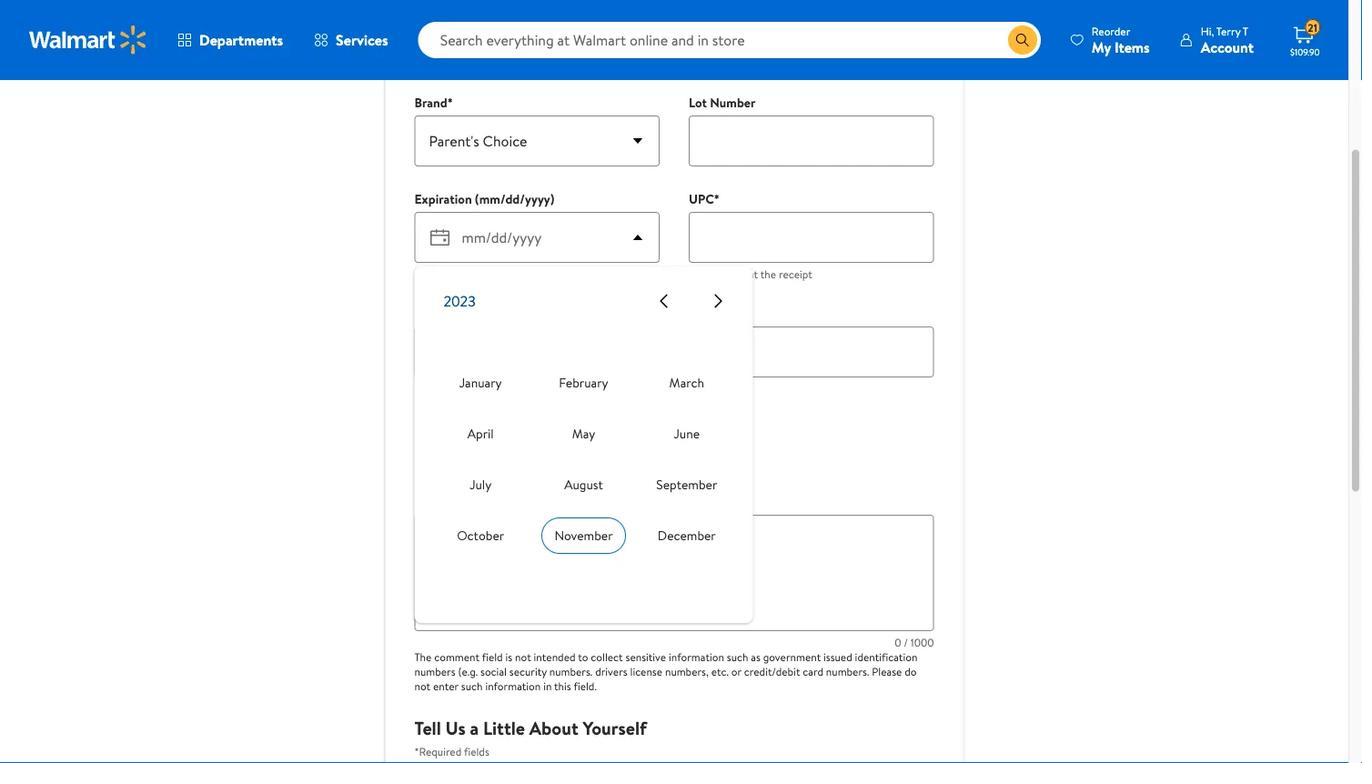 Task type: describe. For each thing, give the bounding box(es) containing it.
store
[[498, 430, 530, 450]]

credit/debit
[[744, 664, 801, 680]]

21
[[1308, 20, 1318, 35]]

january
[[459, 375, 502, 392]]

comment
[[434, 650, 480, 665]]

you find this at the receipt
[[689, 267, 813, 282]]

november button
[[542, 518, 626, 555]]

issued
[[824, 650, 853, 665]]

share
[[415, 400, 459, 426]]

april
[[468, 426, 494, 443]]

at
[[749, 267, 758, 282]]

description*
[[443, 305, 512, 323]]

account
[[1201, 37, 1254, 57]]

drivers
[[595, 664, 628, 680]]

please
[[872, 664, 902, 680]]

this inside the comment field is not intended to collect sensitive information such as government issued identification numbers (e.g. social security numbers. drivers license numbers, etc. or credit/debit card numbers. please do not enter such information in this field.
[[554, 679, 571, 694]]

(e.g.
[[458, 664, 478, 680]]

terry
[[1217, 23, 1241, 39]]

january button
[[438, 365, 523, 402]]

tell for about
[[415, 27, 441, 52]]

july
[[470, 477, 492, 494]]

Walmart Site-Wide search field
[[418, 22, 1041, 58]]

2023
[[444, 292, 476, 312]]

july button
[[438, 467, 523, 504]]

departments
[[199, 30, 283, 50]]

expiration
[[415, 191, 472, 208]]

us for about
[[446, 27, 466, 52]]

2 fields from the top
[[464, 455, 490, 470]]

numbers
[[415, 664, 456, 680]]

may button
[[542, 416, 626, 453]]

hi,
[[1201, 23, 1215, 39]]

*required inside tell us about the product *required fields
[[415, 56, 462, 71]]

collapse date picker image
[[627, 227, 649, 249]]

june button
[[645, 416, 729, 453]]

tell us about the product *required fields
[[415, 27, 620, 71]]

enter your feedback*
[[415, 494, 534, 511]]

numbers,
[[665, 664, 709, 680]]

my
[[1092, 37, 1111, 57]]

t
[[1243, 23, 1249, 39]]

Expiration (mm/dd/yyyy) text field
[[455, 213, 624, 264]]

is
[[506, 650, 513, 665]]

august button
[[542, 467, 626, 504]]

in
[[544, 679, 552, 694]]

as
[[751, 650, 761, 665]]

about inside tell us about the product *required fields
[[470, 27, 519, 52]]

you
[[689, 267, 706, 282]]

0 vertical spatial such
[[727, 650, 749, 665]]

etc.
[[712, 664, 729, 680]]

services
[[336, 30, 388, 50]]

december
[[658, 527, 716, 545]]

march button
[[645, 365, 729, 402]]

Lot Number text field
[[689, 116, 934, 167]]

do
[[905, 664, 917, 680]]

the inside tell us about the product *required fields
[[523, 27, 552, 52]]

little
[[483, 716, 525, 741]]

the inside the comment field is not intended to collect sensitive information such as government issued identification numbers (e.g. social security numbers. drivers license numbers, etc. or credit/debit card numbers. please do not enter such information in this field.
[[415, 650, 432, 665]]

license
[[630, 664, 663, 680]]

your for feedback*
[[448, 494, 473, 511]]

october button
[[438, 518, 523, 555]]

government
[[763, 650, 821, 665]]

the comment field is not intended to collect sensitive information such as government issued identification numbers (e.g. social security numbers. drivers license numbers, etc. or credit/debit card numbers. please do not enter such information in this field.
[[415, 650, 918, 694]]

security
[[510, 664, 547, 680]]

0 horizontal spatial the
[[473, 430, 494, 450]]

or
[[732, 664, 742, 680]]

UPC* text field
[[689, 213, 934, 264]]

enter
[[415, 494, 445, 511]]

how
[[415, 430, 444, 450]]

0 vertical spatial not
[[515, 650, 531, 665]]

0 vertical spatial this
[[729, 267, 746, 282]]

feedback*
[[476, 494, 534, 511]]

item
[[415, 305, 440, 323]]

august
[[565, 477, 603, 494]]

previous year image
[[653, 291, 675, 313]]

departments button
[[162, 18, 299, 62]]

services button
[[299, 18, 404, 62]]

may
[[572, 426, 596, 443]]

items
[[1115, 37, 1150, 57]]

next year image
[[708, 291, 730, 313]]

fields inside tell us about the product *required fields
[[464, 56, 490, 71]]

2 *required from the top
[[415, 455, 462, 470]]



Task type: vqa. For each thing, say whether or not it's contained in the screenshot.
*required within Tell Us A Little About Yourself *Required Fields
yes



Task type: locate. For each thing, give the bounding box(es) containing it.
us inside tell us a little about yourself *required fields
[[446, 716, 466, 741]]

find
[[709, 267, 727, 282]]

1 horizontal spatial the
[[761, 267, 777, 282]]

1 vertical spatial about
[[530, 716, 579, 741]]

0 horizontal spatial about
[[470, 27, 519, 52]]

product
[[556, 27, 620, 52]]

not left enter
[[415, 679, 431, 694]]

(mm/dd/yyyy)
[[475, 191, 554, 208]]

this right in
[[554, 679, 571, 694]]

was
[[447, 430, 470, 450]]

2 vertical spatial *required
[[415, 744, 462, 760]]

the
[[523, 27, 552, 52], [415, 650, 432, 665]]

yourself
[[583, 716, 647, 741]]

the left product
[[523, 27, 552, 52]]

1 horizontal spatial such
[[727, 650, 749, 665]]

Enter Your Feedback* text field
[[415, 515, 934, 632]]

sensitive
[[626, 650, 666, 665]]

1 vertical spatial *required
[[415, 455, 462, 470]]

Search search field
[[418, 22, 1041, 58]]

us inside tell us about the product *required fields
[[446, 27, 466, 52]]

tell for a
[[415, 716, 441, 741]]

0 horizontal spatial this
[[554, 679, 571, 694]]

1 us from the top
[[446, 27, 466, 52]]

numbers.
[[550, 664, 593, 680], [826, 664, 870, 680]]

such
[[727, 650, 749, 665], [461, 679, 483, 694]]

social
[[481, 664, 507, 680]]

2 us from the top
[[446, 716, 466, 741]]

1 horizontal spatial information
[[669, 650, 724, 665]]

1 vertical spatial the
[[473, 430, 494, 450]]

search icon image
[[1016, 33, 1030, 47]]

not
[[515, 650, 531, 665], [415, 679, 431, 694]]

information left or on the right bottom
[[669, 650, 724, 665]]

*required inside tell us a little about yourself *required fields
[[415, 744, 462, 760]]

your
[[464, 400, 499, 426], [448, 494, 473, 511]]

fields
[[464, 56, 490, 71], [464, 455, 490, 470], [464, 744, 490, 760]]

1 horizontal spatial about
[[530, 716, 579, 741]]

2 numbers. from the left
[[826, 664, 870, 680]]

0
[[895, 635, 902, 651]]

Item description* text field
[[415, 327, 934, 378]]

a
[[470, 716, 479, 741]]

experience?
[[534, 430, 610, 450]]

1 vertical spatial such
[[461, 679, 483, 694]]

brand*
[[415, 94, 453, 112]]

such right enter
[[461, 679, 483, 694]]

us for a
[[446, 716, 466, 741]]

us up brand*
[[446, 27, 466, 52]]

2 tell from the top
[[415, 716, 441, 741]]

tell inside tell us about the product *required fields
[[415, 27, 441, 52]]

this left at
[[729, 267, 746, 282]]

us
[[446, 27, 466, 52], [446, 716, 466, 741]]

about
[[470, 27, 519, 52], [530, 716, 579, 741]]

your right enter
[[448, 494, 473, 511]]

/
[[904, 635, 908, 651]]

reorder
[[1092, 23, 1131, 39]]

comments
[[503, 400, 589, 426]]

3 *required from the top
[[415, 744, 462, 760]]

number
[[710, 94, 756, 112]]

february
[[559, 375, 609, 392]]

1 *required from the top
[[415, 56, 462, 71]]

card
[[803, 664, 824, 680]]

1 fields from the top
[[464, 56, 490, 71]]

field
[[482, 650, 503, 665]]

1 vertical spatial tell
[[415, 716, 441, 741]]

3 fields from the top
[[464, 744, 490, 760]]

0 vertical spatial *required
[[415, 56, 462, 71]]

0 horizontal spatial information
[[486, 679, 541, 694]]

1 vertical spatial your
[[448, 494, 473, 511]]

1 vertical spatial us
[[446, 716, 466, 741]]

september
[[657, 477, 718, 494]]

june
[[674, 426, 700, 443]]

1 vertical spatial information
[[486, 679, 541, 694]]

about inside tell us a little about yourself *required fields
[[530, 716, 579, 741]]

tell
[[415, 27, 441, 52], [415, 716, 441, 741]]

0 horizontal spatial numbers.
[[550, 664, 593, 680]]

tell us a little about yourself *required fields
[[415, 716, 647, 760]]

0 vertical spatial the
[[761, 267, 777, 282]]

0 vertical spatial your
[[464, 400, 499, 426]]

0 vertical spatial fields
[[464, 56, 490, 71]]

tell down enter
[[415, 716, 441, 741]]

april button
[[438, 416, 523, 453]]

your for comments
[[464, 400, 499, 426]]

november
[[555, 527, 613, 545]]

the right at
[[761, 267, 777, 282]]

1000
[[911, 635, 934, 651]]

1 vertical spatial fields
[[464, 455, 490, 470]]

intended
[[534, 650, 576, 665]]

information down is
[[486, 679, 541, 694]]

receipt
[[779, 267, 813, 282]]

december button
[[645, 518, 729, 555]]

expiration (mm/dd/yyyy)
[[415, 191, 554, 208]]

tell inside tell us a little about yourself *required fields
[[415, 716, 441, 741]]

2023 button
[[444, 292, 476, 312]]

upc*
[[689, 191, 720, 208]]

0 vertical spatial tell
[[415, 27, 441, 52]]

such left as
[[727, 650, 749, 665]]

walmart image
[[29, 25, 147, 55]]

october
[[457, 527, 504, 545]]

identification
[[855, 650, 918, 665]]

1 horizontal spatial numbers.
[[826, 664, 870, 680]]

september button
[[645, 467, 729, 504]]

enter
[[433, 679, 459, 694]]

hi, terry t account
[[1201, 23, 1254, 57]]

1 horizontal spatial this
[[729, 267, 746, 282]]

1 horizontal spatial the
[[523, 27, 552, 52]]

0 vertical spatial information
[[669, 650, 724, 665]]

0 horizontal spatial not
[[415, 679, 431, 694]]

1 vertical spatial this
[[554, 679, 571, 694]]

item description*
[[415, 305, 512, 323]]

lot
[[689, 94, 707, 112]]

the left comment
[[415, 650, 432, 665]]

lot number
[[689, 94, 756, 112]]

fields inside tell us a little about yourself *required fields
[[464, 744, 490, 760]]

*required fields
[[415, 455, 490, 470]]

field.
[[574, 679, 597, 694]]

*required down enter
[[415, 744, 462, 760]]

1 numbers. from the left
[[550, 664, 593, 680]]

1 tell from the top
[[415, 27, 441, 52]]

information
[[669, 650, 724, 665], [486, 679, 541, 694]]

1 vertical spatial the
[[415, 650, 432, 665]]

tell up brand*
[[415, 27, 441, 52]]

the right the was
[[473, 430, 494, 450]]

0 horizontal spatial the
[[415, 650, 432, 665]]

february button
[[542, 365, 626, 402]]

march
[[670, 375, 705, 392]]

1 horizontal spatial not
[[515, 650, 531, 665]]

1 vertical spatial not
[[415, 679, 431, 694]]

your down january
[[464, 400, 499, 426]]

0 horizontal spatial such
[[461, 679, 483, 694]]

*required up brand*
[[415, 56, 462, 71]]

$109.90
[[1291, 46, 1320, 58]]

share your comments
[[415, 400, 589, 426]]

0 / 1000
[[895, 635, 934, 651]]

reorder my items
[[1092, 23, 1150, 57]]

0 vertical spatial about
[[470, 27, 519, 52]]

to
[[578, 650, 588, 665]]

2 vertical spatial fields
[[464, 744, 490, 760]]

0 vertical spatial us
[[446, 27, 466, 52]]

0 vertical spatial the
[[523, 27, 552, 52]]

*required down how
[[415, 455, 462, 470]]

how was the store experience?
[[415, 430, 610, 450]]

*required
[[415, 56, 462, 71], [415, 455, 462, 470], [415, 744, 462, 760]]

not right is
[[515, 650, 531, 665]]

us left the a
[[446, 716, 466, 741]]



